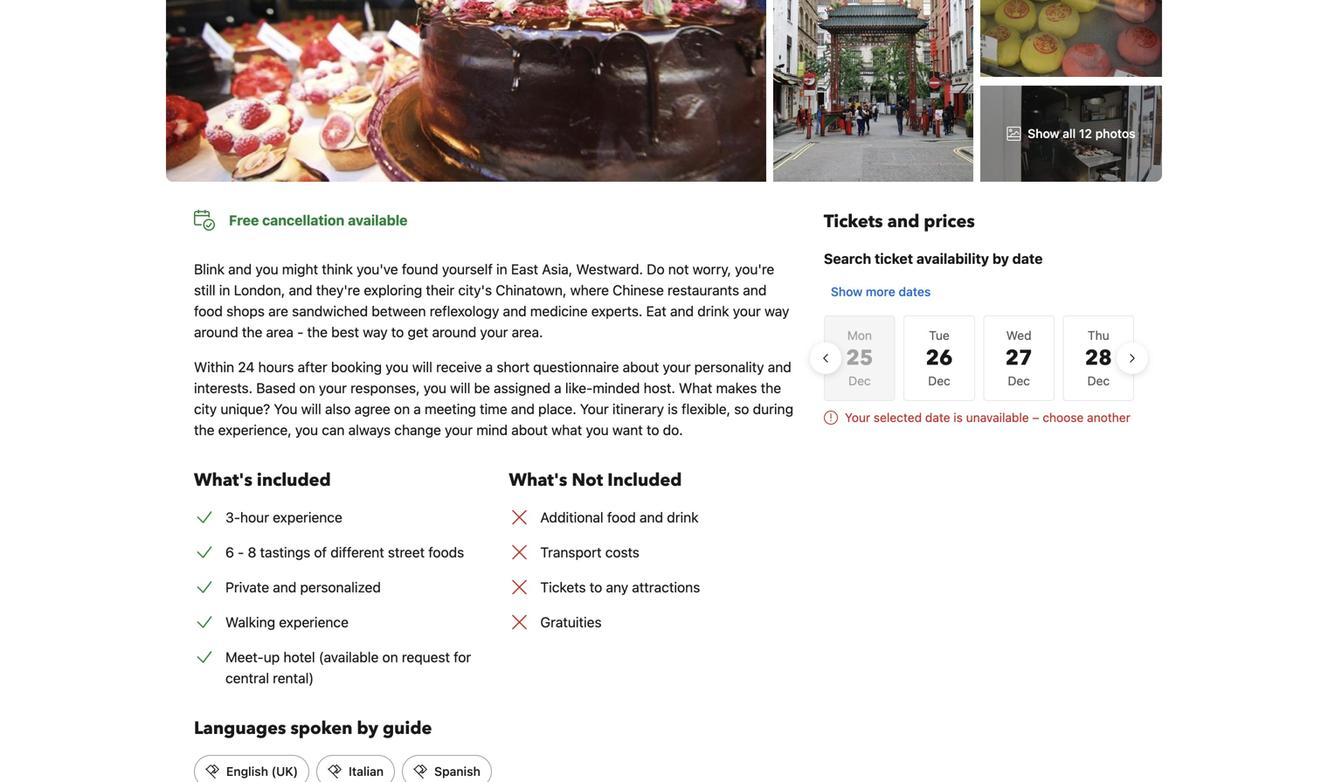 Task type: vqa. For each thing, say whether or not it's contained in the screenshot.
'-' to the left
yes



Task type: describe. For each thing, give the bounding box(es) containing it.
8
[[248, 544, 257, 561]]

reflexology
[[430, 303, 500, 320]]

attractions
[[632, 579, 701, 596]]

so
[[735, 401, 750, 417]]

and down might
[[289, 282, 313, 299]]

restaurants
[[668, 282, 740, 299]]

city
[[194, 401, 217, 417]]

and up ticket in the right of the page
[[888, 210, 920, 234]]

exploring
[[364, 282, 422, 299]]

walking
[[226, 614, 276, 631]]

experts.
[[592, 303, 643, 320]]

mon
[[848, 328, 873, 343]]

you up responses,
[[386, 359, 409, 376]]

6
[[226, 544, 234, 561]]

show for show all 12 photos
[[1028, 126, 1060, 141]]

receive
[[436, 359, 482, 376]]

included
[[608, 469, 682, 493]]

meet-up hotel (available on request for central rental)
[[226, 649, 471, 687]]

another
[[1088, 410, 1131, 425]]

hour
[[240, 509, 269, 526]]

mind
[[477, 422, 508, 438]]

blink and you might think you've found yourself in east asia, westward. do not worry, you're still in london, and they're exploring their city's chinatown, where chinese restaurants and food shops are sandwiched between reflexology and medicine experts. eat and drink your way around the area - the best way to get around your area.
[[194, 261, 790, 341]]

based
[[256, 380, 296, 396]]

be
[[474, 380, 490, 396]]

are
[[269, 303, 289, 320]]

1 around from the left
[[194, 324, 238, 341]]

during
[[753, 401, 794, 417]]

transport costs
[[541, 544, 640, 561]]

host.
[[644, 380, 676, 396]]

thu 28 dec
[[1086, 328, 1113, 388]]

change
[[395, 422, 441, 438]]

dec for 28
[[1088, 374, 1110, 388]]

and down 'you're'
[[743, 282, 767, 299]]

private
[[226, 579, 269, 596]]

between
[[372, 303, 426, 320]]

spanish
[[435, 765, 481, 779]]

you left can
[[295, 422, 318, 438]]

0 vertical spatial in
[[497, 261, 508, 278]]

more
[[866, 285, 896, 299]]

english (uk)
[[226, 765, 298, 779]]

costs
[[606, 544, 640, 561]]

shops
[[227, 303, 265, 320]]

–
[[1033, 410, 1040, 425]]

26
[[926, 344, 953, 373]]

included
[[257, 469, 331, 493]]

found
[[402, 261, 439, 278]]

best
[[332, 324, 359, 341]]

gratuities
[[541, 614, 602, 631]]

westward.
[[577, 261, 643, 278]]

also
[[325, 401, 351, 417]]

you inside blink and you might think you've found yourself in east asia, westward. do not worry, you're still in london, and they're exploring their city's chinatown, where chinese restaurants and food shops are sandwiched between reflexology and medicine experts. eat and drink your way around the area - the best way to get around your area.
[[256, 261, 279, 278]]

and up the during
[[768, 359, 792, 376]]

0 vertical spatial date
[[1013, 250, 1043, 267]]

after
[[298, 359, 328, 376]]

central
[[226, 670, 269, 687]]

free cancellation available
[[229, 212, 408, 229]]

25
[[847, 344, 874, 373]]

show more dates button
[[824, 276, 938, 308]]

food inside blink and you might think you've found yourself in east asia, westward. do not worry, you're still in london, and they're exploring their city's chinatown, where chinese restaurants and food shops are sandwiched between reflexology and medicine experts. eat and drink your way around the area - the best way to get around your area.
[[194, 303, 223, 320]]

booking
[[331, 359, 382, 376]]

and down tastings
[[273, 579, 297, 596]]

prices
[[924, 210, 976, 234]]

1 vertical spatial will
[[450, 380, 471, 396]]

area.
[[512, 324, 543, 341]]

what
[[552, 422, 583, 438]]

(uk)
[[272, 765, 298, 779]]

to inside the within 24 hours after booking you will receive a short questionnaire about your personality and interests. based on your responses, you will be assigned a like-minded host. what makes the city unique? you will also agree on a meeting time and place. your itinerary is flexible, so during the experience, you can always change your mind about what you want to do.
[[647, 422, 660, 438]]

show all 12 photos
[[1028, 126, 1136, 141]]

search
[[824, 250, 872, 267]]

1 vertical spatial drink
[[667, 509, 699, 526]]

get
[[408, 324, 429, 341]]

tue 26 dec
[[926, 328, 953, 388]]

region containing 25
[[810, 308, 1149, 409]]

makes
[[716, 380, 758, 396]]

street
[[388, 544, 425, 561]]

3-
[[226, 509, 240, 526]]

personality
[[695, 359, 765, 376]]

blink
[[194, 261, 225, 278]]

ticket
[[875, 250, 914, 267]]

1 vertical spatial date
[[926, 410, 951, 425]]

your down meeting
[[445, 422, 473, 438]]

dec for 27
[[1008, 374, 1031, 388]]

walking experience
[[226, 614, 349, 631]]

availability
[[917, 250, 990, 267]]

for
[[454, 649, 471, 666]]

2 around from the left
[[432, 324, 477, 341]]

tickets for tickets to any attractions
[[541, 579, 586, 596]]

you've
[[357, 261, 398, 278]]

1 vertical spatial -
[[238, 544, 244, 561]]

flexible,
[[682, 401, 731, 417]]

dates
[[899, 285, 931, 299]]

the down city
[[194, 422, 215, 438]]

and up the london,
[[228, 261, 252, 278]]

do.
[[663, 422, 683, 438]]

your inside the within 24 hours after booking you will receive a short questionnaire about your personality and interests. based on your responses, you will be assigned a like-minded host. what makes the city unique? you will also agree on a meeting time and place. your itinerary is flexible, so during the experience, you can always change your mind about what you want to do.
[[580, 401, 609, 417]]

what's included
[[194, 469, 331, 493]]

rental)
[[273, 670, 314, 687]]

0 horizontal spatial will
[[301, 401, 322, 417]]

show more dates
[[831, 285, 931, 299]]

and right eat
[[671, 303, 694, 320]]

want
[[613, 422, 643, 438]]

the down the sandwiched
[[307, 324, 328, 341]]



Task type: locate. For each thing, give the bounding box(es) containing it.
of
[[314, 544, 327, 561]]

1 horizontal spatial will
[[412, 359, 433, 376]]

1 horizontal spatial by
[[993, 250, 1010, 267]]

languages
[[194, 717, 286, 741]]

search ticket availability by date
[[824, 250, 1043, 267]]

east
[[511, 261, 539, 278]]

will down get
[[412, 359, 433, 376]]

cancellation
[[262, 212, 345, 229]]

what's not included
[[509, 469, 682, 493]]

in right still
[[219, 282, 230, 299]]

short
[[497, 359, 530, 376]]

they're
[[316, 282, 360, 299]]

tue
[[930, 328, 950, 343]]

foods
[[429, 544, 464, 561]]

the down shops
[[242, 324, 263, 341]]

dec inside wed 27 dec
[[1008, 374, 1031, 388]]

2 horizontal spatial to
[[647, 422, 660, 438]]

3-hour experience
[[226, 509, 343, 526]]

to left get
[[392, 324, 404, 341]]

about up host.
[[623, 359, 659, 376]]

within
[[194, 359, 234, 376]]

you left the want at the left bottom of page
[[586, 422, 609, 438]]

the up the during
[[761, 380, 782, 396]]

mon 25 dec
[[847, 328, 874, 388]]

personalized
[[300, 579, 381, 596]]

wed
[[1007, 328, 1032, 343]]

will down receive
[[450, 380, 471, 396]]

(available
[[319, 649, 379, 666]]

2 vertical spatial will
[[301, 401, 322, 417]]

to inside blink and you might think you've found yourself in east asia, westward. do not worry, you're still in london, and they're exploring their city's chinatown, where chinese restaurants and food shops are sandwiched between reflexology and medicine experts. eat and drink your way around the area - the best way to get around your area.
[[392, 324, 404, 341]]

unavailable
[[967, 410, 1030, 425]]

1 vertical spatial food
[[608, 509, 636, 526]]

choose
[[1043, 410, 1084, 425]]

1 horizontal spatial show
[[1028, 126, 1060, 141]]

free
[[229, 212, 259, 229]]

by left guide
[[357, 717, 379, 741]]

show down search
[[831, 285, 863, 299]]

-
[[297, 324, 304, 341], [238, 544, 244, 561]]

drink
[[698, 303, 730, 320], [667, 509, 699, 526]]

1 horizontal spatial is
[[954, 410, 963, 425]]

about down place.
[[512, 422, 548, 438]]

and down assigned
[[511, 401, 535, 417]]

drink down the restaurants
[[698, 303, 730, 320]]

- right the 6
[[238, 544, 244, 561]]

you up the london,
[[256, 261, 279, 278]]

english
[[226, 765, 268, 779]]

your selected date is unavailable – choose another
[[845, 410, 1131, 425]]

1 vertical spatial to
[[647, 422, 660, 438]]

eat
[[647, 303, 667, 320]]

12
[[1080, 126, 1093, 141]]

- inside blink and you might think you've found yourself in east asia, westward. do not worry, you're still in london, and they're exploring their city's chinatown, where chinese restaurants and food shops are sandwiched between reflexology and medicine experts. eat and drink your way around the area - the best way to get around your area.
[[297, 324, 304, 341]]

1 vertical spatial experience
[[279, 614, 349, 631]]

date right selected
[[926, 410, 951, 425]]

2 what's from the left
[[509, 469, 568, 493]]

responses,
[[351, 380, 420, 396]]

1 horizontal spatial way
[[765, 303, 790, 320]]

1 vertical spatial a
[[554, 380, 562, 396]]

what's up 3-
[[194, 469, 253, 493]]

0 horizontal spatial date
[[926, 410, 951, 425]]

different
[[331, 544, 384, 561]]

and
[[888, 210, 920, 234], [228, 261, 252, 278], [289, 282, 313, 299], [743, 282, 767, 299], [503, 303, 527, 320], [671, 303, 694, 320], [768, 359, 792, 376], [511, 401, 535, 417], [640, 509, 664, 526], [273, 579, 297, 596]]

your left selected
[[845, 410, 871, 425]]

0 horizontal spatial tickets
[[541, 579, 586, 596]]

1 vertical spatial on
[[394, 401, 410, 417]]

0 vertical spatial way
[[765, 303, 790, 320]]

and down included
[[640, 509, 664, 526]]

tickets
[[824, 210, 884, 234], [541, 579, 586, 596]]

0 horizontal spatial around
[[194, 324, 238, 341]]

2 horizontal spatial a
[[554, 380, 562, 396]]

dec for 26
[[929, 374, 951, 388]]

2 dec from the left
[[929, 374, 951, 388]]

additional
[[541, 509, 604, 526]]

you're
[[735, 261, 775, 278]]

on up change at the bottom of page
[[394, 401, 410, 417]]

by right availability
[[993, 250, 1010, 267]]

thu
[[1088, 328, 1110, 343]]

1 horizontal spatial tickets
[[824, 210, 884, 234]]

what's for what's not included
[[509, 469, 568, 493]]

1 horizontal spatial to
[[590, 579, 603, 596]]

1 vertical spatial show
[[831, 285, 863, 299]]

minded
[[593, 380, 640, 396]]

area
[[266, 324, 294, 341]]

unique?
[[221, 401, 270, 417]]

1 horizontal spatial date
[[1013, 250, 1043, 267]]

3 dec from the left
[[1008, 374, 1031, 388]]

0 vertical spatial a
[[486, 359, 493, 376]]

your up host.
[[663, 359, 691, 376]]

on
[[300, 380, 315, 396], [394, 401, 410, 417], [383, 649, 398, 666]]

region
[[810, 308, 1149, 409]]

to left any
[[590, 579, 603, 596]]

transport
[[541, 544, 602, 561]]

city's
[[458, 282, 492, 299]]

0 vertical spatial will
[[412, 359, 433, 376]]

1 vertical spatial way
[[363, 324, 388, 341]]

1 horizontal spatial what's
[[509, 469, 568, 493]]

1 vertical spatial about
[[512, 422, 548, 438]]

a up place.
[[554, 380, 562, 396]]

dec down 26
[[929, 374, 951, 388]]

languages spoken by guide
[[194, 717, 432, 741]]

around up within
[[194, 324, 238, 341]]

0 vertical spatial -
[[297, 324, 304, 341]]

drink inside blink and you might think you've found yourself in east asia, westward. do not worry, you're still in london, and they're exploring their city's chinatown, where chinese restaurants and food shops are sandwiched between reflexology and medicine experts. eat and drink your way around the area - the best way to get around your area.
[[698, 303, 730, 320]]

dec
[[849, 374, 871, 388], [929, 374, 951, 388], [1008, 374, 1031, 388], [1088, 374, 1110, 388]]

0 vertical spatial show
[[1028, 126, 1060, 141]]

your down like-
[[580, 401, 609, 417]]

might
[[282, 261, 318, 278]]

tickets up search
[[824, 210, 884, 234]]

your up also
[[319, 380, 347, 396]]

on inside meet-up hotel (available on request for central rental)
[[383, 649, 398, 666]]

you
[[256, 261, 279, 278], [386, 359, 409, 376], [424, 380, 447, 396], [295, 422, 318, 438], [586, 422, 609, 438]]

your down 'you're'
[[733, 303, 761, 320]]

2 vertical spatial a
[[414, 401, 421, 417]]

0 horizontal spatial your
[[580, 401, 609, 417]]

0 vertical spatial on
[[300, 380, 315, 396]]

request
[[402, 649, 450, 666]]

way
[[765, 303, 790, 320], [363, 324, 388, 341]]

a up change at the bottom of page
[[414, 401, 421, 417]]

1 dec from the left
[[849, 374, 871, 388]]

private and personalized
[[226, 579, 381, 596]]

28
[[1086, 344, 1113, 373]]

what
[[679, 380, 713, 396]]

will right you at the bottom
[[301, 401, 322, 417]]

tickets and prices
[[824, 210, 976, 234]]

dec for 25
[[849, 374, 871, 388]]

show
[[1028, 126, 1060, 141], [831, 285, 863, 299]]

drink down included
[[667, 509, 699, 526]]

0 vertical spatial experience
[[273, 509, 343, 526]]

1 horizontal spatial around
[[432, 324, 477, 341]]

dec down 28
[[1088, 374, 1110, 388]]

way right best
[[363, 324, 388, 341]]

0 horizontal spatial a
[[414, 401, 421, 417]]

tickets for tickets and prices
[[824, 210, 884, 234]]

- right area
[[297, 324, 304, 341]]

0 horizontal spatial in
[[219, 282, 230, 299]]

food up the costs in the left of the page
[[608, 509, 636, 526]]

4 dec from the left
[[1088, 374, 1110, 388]]

food down still
[[194, 303, 223, 320]]

what's for what's included
[[194, 469, 253, 493]]

any
[[606, 579, 629, 596]]

what's left not
[[509, 469, 568, 493]]

spoken
[[291, 717, 353, 741]]

0 vertical spatial tickets
[[824, 210, 884, 234]]

photos
[[1096, 126, 1136, 141]]

0 vertical spatial by
[[993, 250, 1010, 267]]

experience up "of"
[[273, 509, 343, 526]]

around down reflexology
[[432, 324, 477, 341]]

dec inside mon 25 dec
[[849, 374, 871, 388]]

dec down 27
[[1008, 374, 1031, 388]]

a up be
[[486, 359, 493, 376]]

2 vertical spatial on
[[383, 649, 398, 666]]

0 horizontal spatial to
[[392, 324, 404, 341]]

0 horizontal spatial by
[[357, 717, 379, 741]]

within 24 hours after booking you will receive a short questionnaire about your personality and interests. based on your responses, you will be assigned a like-minded host. what makes the city unique? you will also agree on a meeting time and place. your itinerary is flexible, so during the experience, you can always change your mind about what you want to do.
[[194, 359, 794, 438]]

in
[[497, 261, 508, 278], [219, 282, 230, 299]]

0 vertical spatial to
[[392, 324, 404, 341]]

dec down 25
[[849, 374, 871, 388]]

dec inside tue 26 dec
[[929, 374, 951, 388]]

can
[[322, 422, 345, 438]]

0 vertical spatial about
[[623, 359, 659, 376]]

1 vertical spatial tickets
[[541, 579, 586, 596]]

interests.
[[194, 380, 253, 396]]

the
[[242, 324, 263, 341], [307, 324, 328, 341], [761, 380, 782, 396], [194, 422, 215, 438]]

medicine
[[531, 303, 588, 320]]

1 horizontal spatial your
[[845, 410, 871, 425]]

to left do.
[[647, 422, 660, 438]]

show left all
[[1028, 126, 1060, 141]]

1 horizontal spatial -
[[297, 324, 304, 341]]

1 what's from the left
[[194, 469, 253, 493]]

1 horizontal spatial a
[[486, 359, 493, 376]]

is left unavailable
[[954, 410, 963, 425]]

agree
[[355, 401, 391, 417]]

1 vertical spatial in
[[219, 282, 230, 299]]

your left area. on the left of the page
[[480, 324, 508, 341]]

on left "request"
[[383, 649, 398, 666]]

2 horizontal spatial will
[[450, 380, 471, 396]]

experience down private and personalized
[[279, 614, 349, 631]]

0 horizontal spatial -
[[238, 544, 244, 561]]

their
[[426, 282, 455, 299]]

you up meeting
[[424, 380, 447, 396]]

0 vertical spatial food
[[194, 303, 223, 320]]

not
[[572, 469, 603, 493]]

like-
[[566, 380, 593, 396]]

0 vertical spatial drink
[[698, 303, 730, 320]]

meet-
[[226, 649, 264, 666]]

0 horizontal spatial food
[[194, 303, 223, 320]]

is up do.
[[668, 401, 678, 417]]

1 horizontal spatial in
[[497, 261, 508, 278]]

worry,
[[693, 261, 732, 278]]

is inside the within 24 hours after booking you will receive a short questionnaire about your personality and interests. based on your responses, you will be assigned a like-minded host. what makes the city unique? you will also agree on a meeting time and place. your itinerary is flexible, so during the experience, you can always change your mind about what you want to do.
[[668, 401, 678, 417]]

date right availability
[[1013, 250, 1043, 267]]

show inside button
[[831, 285, 863, 299]]

london,
[[234, 282, 285, 299]]

asia,
[[542, 261, 573, 278]]

0 horizontal spatial is
[[668, 401, 678, 417]]

way down 'you're'
[[765, 303, 790, 320]]

in left east
[[497, 261, 508, 278]]

2 vertical spatial to
[[590, 579, 603, 596]]

0 horizontal spatial show
[[831, 285, 863, 299]]

tickets down transport
[[541, 579, 586, 596]]

1 horizontal spatial food
[[608, 509, 636, 526]]

your
[[733, 303, 761, 320], [480, 324, 508, 341], [663, 359, 691, 376], [319, 380, 347, 396], [445, 422, 473, 438]]

show for show more dates
[[831, 285, 863, 299]]

and up area. on the left of the page
[[503, 303, 527, 320]]

0 horizontal spatial what's
[[194, 469, 253, 493]]

1 horizontal spatial about
[[623, 359, 659, 376]]

dec inside thu 28 dec
[[1088, 374, 1110, 388]]

up
[[264, 649, 280, 666]]

food
[[194, 303, 223, 320], [608, 509, 636, 526]]

italian
[[349, 765, 384, 779]]

on down after
[[300, 380, 315, 396]]

1 vertical spatial by
[[357, 717, 379, 741]]

0 horizontal spatial about
[[512, 422, 548, 438]]

27
[[1006, 344, 1033, 373]]

0 horizontal spatial way
[[363, 324, 388, 341]]



